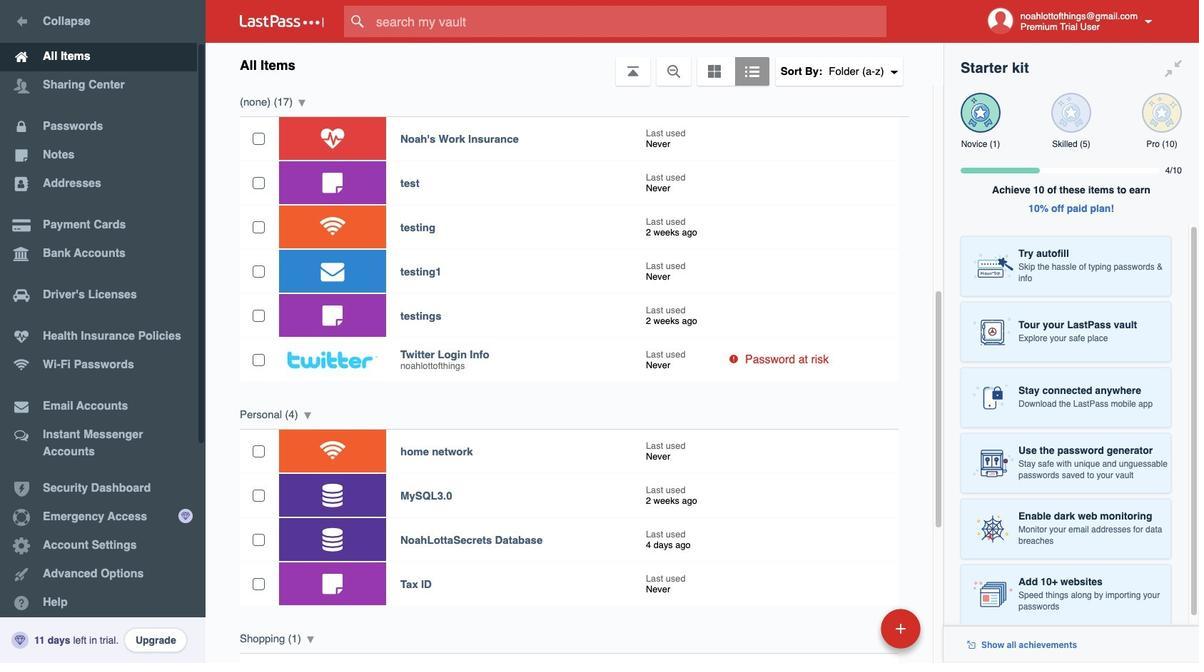 Task type: locate. For each thing, give the bounding box(es) containing it.
vault options navigation
[[206, 43, 944, 86]]

lastpass image
[[240, 15, 324, 28]]

new item element
[[783, 608, 926, 649]]

search my vault text field
[[344, 6, 914, 37]]

Search search field
[[344, 6, 914, 37]]



Task type: describe. For each thing, give the bounding box(es) containing it.
main navigation navigation
[[0, 0, 206, 663]]

new item navigation
[[783, 605, 929, 663]]



